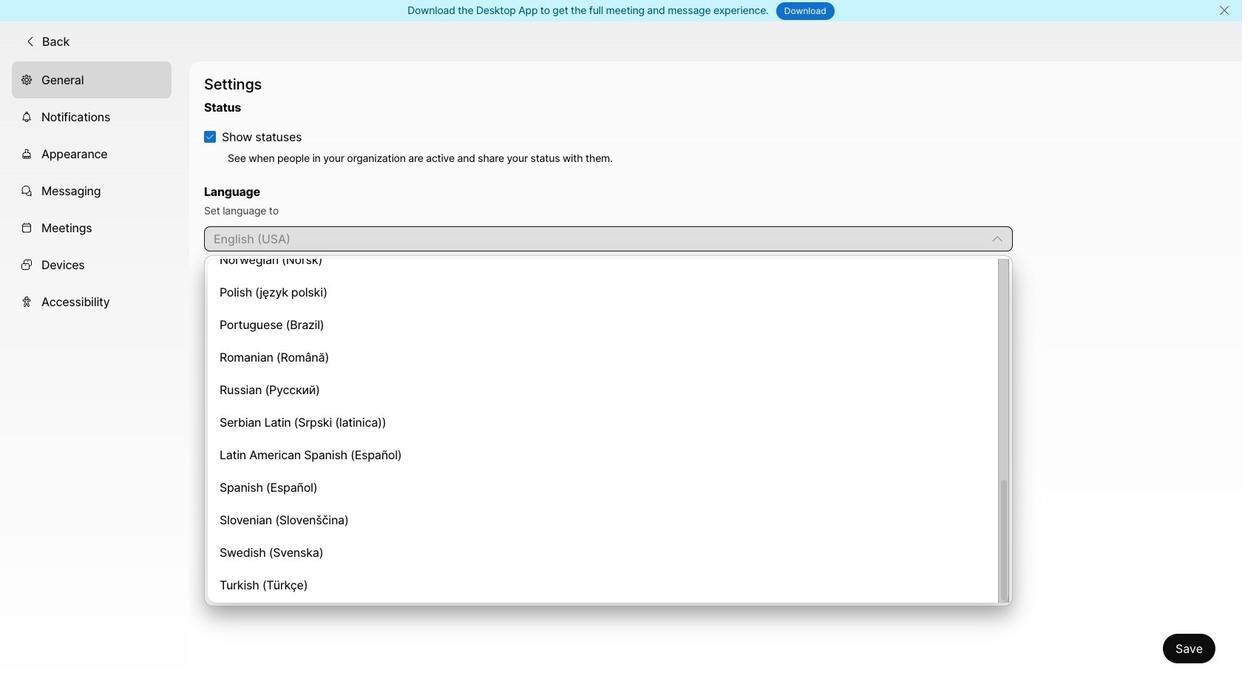 Task type: locate. For each thing, give the bounding box(es) containing it.
messaging tab
[[12, 172, 172, 209]]

list box
[[208, 245, 1010, 602]]

settings navigation
[[0, 61, 189, 687]]

cancel_16 image
[[1219, 4, 1231, 16]]



Task type: vqa. For each thing, say whether or not it's contained in the screenshot.
navigation
no



Task type: describe. For each thing, give the bounding box(es) containing it.
devices tab
[[12, 246, 172, 283]]

accessibility tab
[[12, 283, 172, 320]]

notifications tab
[[12, 98, 172, 135]]

appearance tab
[[12, 135, 172, 172]]

general tab
[[12, 61, 172, 98]]

meetings tab
[[12, 209, 172, 246]]



